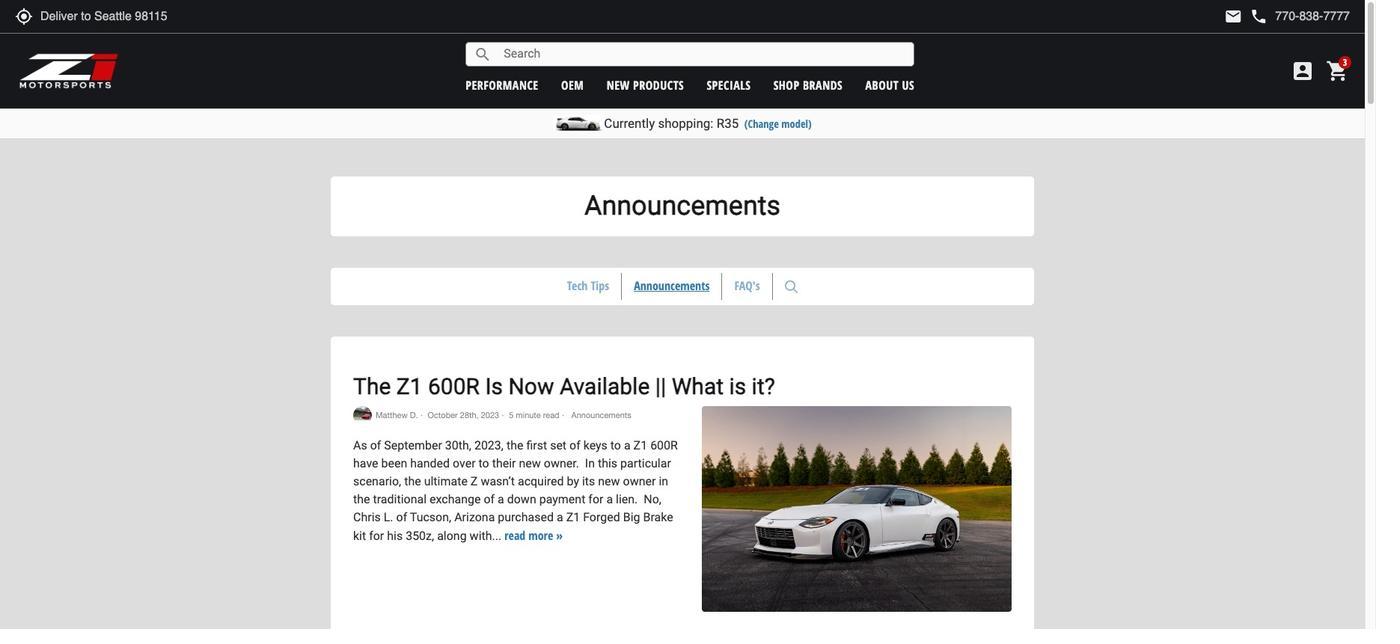 Task type: locate. For each thing, give the bounding box(es) containing it.
keys
[[583, 438, 608, 453]]

a up forged
[[606, 492, 613, 506]]

tech
[[567, 277, 588, 294]]

with...
[[470, 529, 502, 543]]

to down 2023,
[[479, 456, 489, 471]]

more
[[529, 527, 553, 544]]

owner
[[623, 474, 656, 489]]

acquired
[[518, 474, 564, 489]]

30th,
[[445, 438, 471, 453]]

account_box link
[[1287, 59, 1319, 83]]

september
[[384, 438, 442, 453]]

payment
[[539, 492, 585, 506]]

1 horizontal spatial read
[[543, 411, 559, 420]]

the up the their
[[507, 438, 523, 453]]

0 vertical spatial read
[[543, 411, 559, 420]]

1 horizontal spatial the
[[404, 474, 421, 489]]

to up "this"
[[610, 438, 621, 453]]

2023
[[481, 411, 499, 420]]

forged
[[583, 510, 620, 524]]

their
[[492, 456, 516, 471]]

of
[[370, 438, 381, 453], [570, 438, 580, 453], [484, 492, 495, 506], [396, 510, 407, 524]]

handed
[[410, 456, 450, 471]]

z1 up particular
[[634, 438, 647, 453]]

specials link
[[707, 77, 751, 93]]

exchange
[[430, 492, 481, 506]]

||
[[655, 373, 666, 399]]

brake
[[643, 510, 673, 524]]

2 horizontal spatial the
[[507, 438, 523, 453]]

mail phone
[[1225, 7, 1268, 25]]

a down wasn't
[[498, 492, 504, 506]]

mail link
[[1225, 7, 1243, 25]]

the
[[507, 438, 523, 453], [404, 474, 421, 489], [353, 492, 370, 506]]

available
[[560, 373, 650, 399]]

read
[[543, 411, 559, 420], [504, 527, 526, 544]]

the z1 600r is now available || what is it?
[[353, 373, 775, 399]]

z1 up d.
[[396, 373, 422, 399]]

the up chris
[[353, 492, 370, 506]]

read down purchased
[[504, 527, 526, 544]]

the z1 600r is now available || what is it? link
[[353, 373, 775, 399]]

account_box
[[1291, 59, 1315, 83]]

0 horizontal spatial 600r
[[428, 373, 480, 399]]

the z1 600r is now available || what is it? image
[[702, 406, 1012, 612]]

1 horizontal spatial for
[[588, 492, 603, 506]]

0 horizontal spatial z1
[[396, 373, 422, 399]]

1 vertical spatial the
[[404, 474, 421, 489]]

new products
[[607, 77, 684, 93]]

0 vertical spatial for
[[588, 492, 603, 506]]

for up forged
[[588, 492, 603, 506]]

phone
[[1250, 7, 1268, 25]]

z1 down payment
[[566, 510, 580, 524]]

my_location
[[15, 7, 33, 25]]

0 vertical spatial 600r
[[428, 373, 480, 399]]

1 vertical spatial for
[[369, 529, 384, 543]]

1 horizontal spatial 600r
[[650, 438, 678, 453]]

1 vertical spatial 600r
[[650, 438, 678, 453]]

read right the minute
[[543, 411, 559, 420]]

1 vertical spatial read
[[504, 527, 526, 544]]

october 28th, 2023
[[428, 411, 499, 420]]

1 vertical spatial to
[[479, 456, 489, 471]]

model)
[[782, 117, 812, 131]]

0 horizontal spatial the
[[353, 492, 370, 506]]

28th,
[[460, 411, 479, 420]]

specials
[[707, 77, 751, 93]]

1 vertical spatial new
[[519, 456, 541, 471]]

2 vertical spatial z1
[[566, 510, 580, 524]]

a up particular
[[624, 438, 631, 453]]

new up 'currently'
[[607, 77, 630, 93]]

products
[[633, 77, 684, 93]]

particular
[[620, 456, 671, 471]]

new down "this"
[[598, 474, 620, 489]]

600r up october 28th, 2023
[[428, 373, 480, 399]]

0 vertical spatial the
[[507, 438, 523, 453]]

is
[[729, 373, 746, 399]]

a
[[624, 438, 631, 453], [498, 492, 504, 506], [606, 492, 613, 506], [557, 510, 563, 524]]

2 vertical spatial the
[[353, 492, 370, 506]]

of down wasn't
[[484, 492, 495, 506]]

Search search field
[[492, 43, 914, 66]]

0 vertical spatial to
[[610, 438, 621, 453]]

1 horizontal spatial z1
[[566, 510, 580, 524]]

announcements
[[584, 190, 781, 222], [634, 277, 710, 294], [569, 411, 631, 420]]

l.
[[384, 510, 393, 524]]

0 horizontal spatial for
[[369, 529, 384, 543]]

purchased
[[498, 510, 554, 524]]

read more »
[[504, 527, 563, 544]]

for
[[588, 492, 603, 506], [369, 529, 384, 543]]

600r up particular
[[650, 438, 678, 453]]

tech tips
[[567, 277, 609, 294]]

0 horizontal spatial to
[[479, 456, 489, 471]]

to
[[610, 438, 621, 453], [479, 456, 489, 471]]

matthew d.
[[376, 411, 418, 420]]

0 vertical spatial new
[[607, 77, 630, 93]]

big
[[623, 510, 640, 524]]

new down first
[[519, 456, 541, 471]]

600r
[[428, 373, 480, 399], [650, 438, 678, 453]]

1 vertical spatial z1
[[634, 438, 647, 453]]

about
[[865, 77, 899, 93]]

z1
[[396, 373, 422, 399], [634, 438, 647, 453], [566, 510, 580, 524]]

for right kit
[[369, 529, 384, 543]]

the up traditional
[[404, 474, 421, 489]]

currently shopping: r35 (change model)
[[604, 116, 812, 131]]



Task type: describe. For each thing, give the bounding box(es) containing it.
of right the as
[[370, 438, 381, 453]]

have
[[353, 456, 378, 471]]

1 horizontal spatial to
[[610, 438, 621, 453]]

set
[[550, 438, 567, 453]]

5 minute read
[[509, 411, 559, 420]]

600r inside as of september 30th, 2023, the first set of keys to a z1 600r have been handed over to their new owner.  in this particular scenario, the ultimate z wasn't acquired by its new owner in the traditional exchange of a down payment for a lien.  no, chris l. of tucson, arizona purchased a z1 forged big brake kit for his 350z, along with...
[[650, 438, 678, 453]]

a down payment
[[557, 510, 563, 524]]

2 vertical spatial announcements
[[569, 411, 631, 420]]

5
[[509, 411, 514, 420]]

minute
[[516, 411, 541, 420]]

mail
[[1225, 7, 1243, 25]]

scenario,
[[353, 474, 401, 489]]

about us
[[865, 77, 915, 93]]

performance
[[466, 77, 539, 93]]

z1 motorsports logo image
[[19, 52, 119, 90]]

first
[[526, 438, 547, 453]]

tucson,
[[410, 510, 451, 524]]

the
[[353, 373, 391, 399]]

read more » link
[[504, 527, 563, 544]]

r35
[[717, 116, 739, 131]]

announcements link
[[622, 273, 722, 299]]

as of september 30th, 2023, the first set of keys to a z1 600r have been handed over to their new owner.  in this particular scenario, the ultimate z wasn't acquired by its new owner in the traditional exchange of a down payment for a lien.  no, chris l. of tucson, arizona purchased a z1 forged big brake kit for his 350z, along with...
[[353, 438, 678, 543]]

no,
[[644, 492, 661, 506]]

october
[[428, 411, 458, 420]]

d.
[[410, 411, 418, 420]]

z
[[471, 474, 478, 489]]

search
[[474, 45, 492, 63]]

2 horizontal spatial z1
[[634, 438, 647, 453]]

along
[[437, 529, 467, 543]]

now
[[508, 373, 554, 399]]

over
[[453, 456, 476, 471]]

is
[[485, 373, 503, 399]]

oem link
[[561, 77, 584, 93]]

shop
[[774, 77, 800, 93]]

shopping_cart link
[[1322, 59, 1350, 83]]

performance link
[[466, 77, 539, 93]]

down
[[507, 492, 536, 506]]

ultimate
[[424, 474, 468, 489]]

2 vertical spatial new
[[598, 474, 620, 489]]

shop brands link
[[774, 77, 843, 93]]

phone link
[[1250, 7, 1350, 25]]

wasn't
[[481, 474, 515, 489]]

350z,
[[406, 529, 434, 543]]

0 vertical spatial z1
[[396, 373, 422, 399]]

this
[[598, 456, 617, 471]]

new products link
[[607, 77, 684, 93]]

arizona
[[454, 510, 495, 524]]

currently
[[604, 116, 655, 131]]

traditional
[[373, 492, 427, 506]]

it?
[[752, 373, 775, 399]]

its
[[582, 474, 595, 489]]

chris
[[353, 510, 381, 524]]

as
[[353, 438, 367, 453]]

in
[[659, 474, 668, 489]]

shop brands
[[774, 77, 843, 93]]

0 horizontal spatial read
[[504, 527, 526, 544]]

his
[[387, 529, 403, 543]]

0 vertical spatial announcements
[[584, 190, 781, 222]]

us
[[902, 77, 915, 93]]

»
[[556, 527, 563, 544]]

matthew
[[376, 411, 408, 420]]

1 vertical spatial announcements
[[634, 277, 710, 294]]

faq's link
[[722, 273, 772, 299]]

(change
[[744, 117, 779, 131]]

about us link
[[865, 77, 915, 93]]

what
[[672, 373, 724, 399]]

matthew d. image
[[353, 406, 372, 420]]

kit
[[353, 529, 366, 543]]

of right l.
[[396, 510, 407, 524]]

tips
[[591, 277, 609, 294]]

brands
[[803, 77, 843, 93]]

been
[[381, 456, 407, 471]]

(change model) link
[[744, 117, 812, 131]]

in
[[585, 456, 595, 471]]

shopping:
[[658, 116, 714, 131]]

by
[[567, 474, 579, 489]]

tech tips link
[[555, 273, 621, 299]]

of right set
[[570, 438, 580, 453]]

2023,
[[474, 438, 504, 453]]



Task type: vqa. For each thing, say whether or not it's contained in the screenshot.
the Show to the bottom
no



